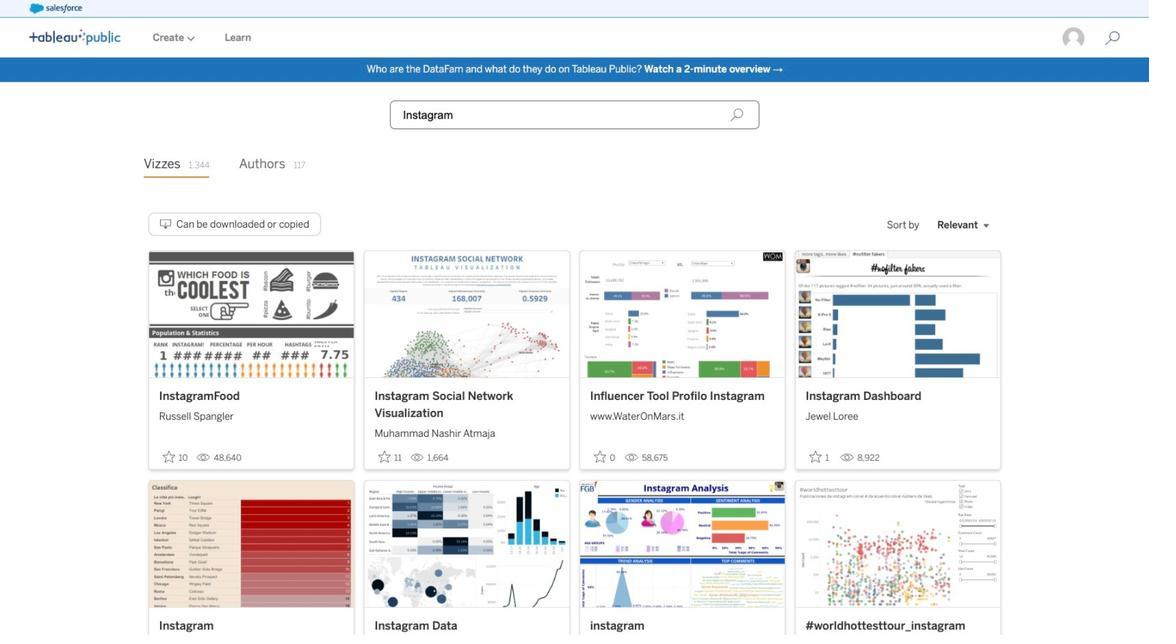 Task type: locate. For each thing, give the bounding box(es) containing it.
0 horizontal spatial add favorite image
[[163, 451, 175, 463]]

0 horizontal spatial add favorite image
[[378, 451, 391, 463]]

Add Favorite button
[[159, 447, 192, 467], [375, 447, 405, 467], [590, 447, 620, 467], [806, 447, 835, 467]]

gary.orlando image
[[1062, 26, 1086, 50]]

add favorite image
[[378, 451, 391, 463], [594, 451, 606, 463]]

add favorite image
[[163, 451, 175, 463], [809, 451, 822, 463]]

logo image
[[30, 29, 121, 45]]

1 horizontal spatial add favorite image
[[809, 451, 822, 463]]

salesforce logo image
[[30, 4, 82, 14]]

1 add favorite image from the left
[[378, 451, 391, 463]]

1 add favorite image from the left
[[163, 451, 175, 463]]

2 add favorite image from the left
[[594, 451, 606, 463]]

1 horizontal spatial add favorite image
[[594, 451, 606, 463]]

workbook thumbnail image
[[149, 251, 354, 378], [365, 251, 569, 378], [580, 251, 785, 378], [796, 251, 1000, 378], [149, 481, 354, 608], [365, 481, 569, 608], [580, 481, 785, 608], [796, 481, 1000, 608]]



Task type: vqa. For each thing, say whether or not it's contained in the screenshot.
people
no



Task type: describe. For each thing, give the bounding box(es) containing it.
Search input field
[[390, 100, 760, 130]]

create image
[[184, 36, 195, 41]]

4 add favorite button from the left
[[806, 447, 835, 467]]

2 add favorite image from the left
[[809, 451, 822, 463]]

go to search image
[[1090, 31, 1135, 46]]

2 add favorite button from the left
[[375, 447, 405, 467]]

1 add favorite button from the left
[[159, 447, 192, 467]]

3 add favorite button from the left
[[590, 447, 620, 467]]

search image
[[730, 108, 744, 122]]



